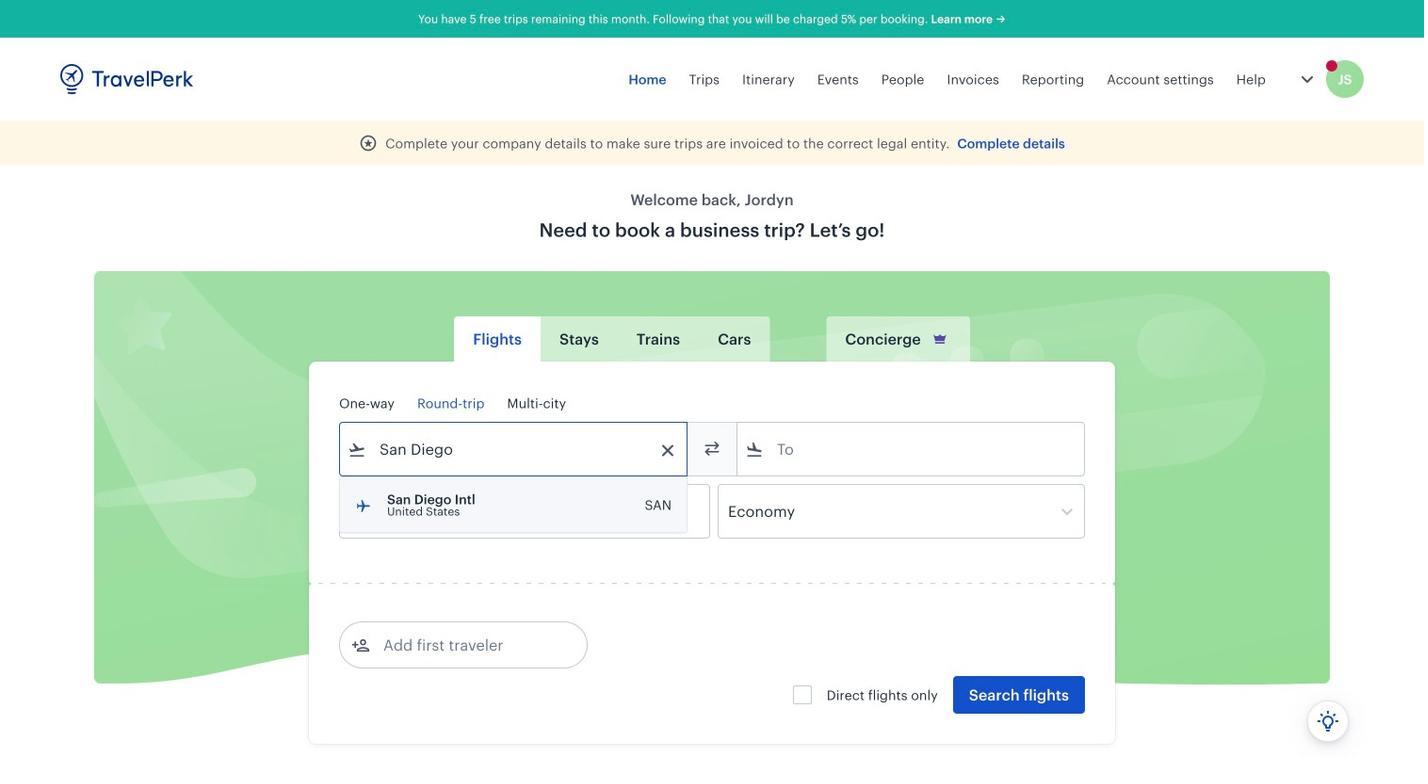 Task type: locate. For each thing, give the bounding box(es) containing it.
From search field
[[366, 434, 662, 464]]

Depart text field
[[366, 485, 464, 538]]

Return text field
[[478, 485, 576, 538]]



Task type: describe. For each thing, give the bounding box(es) containing it.
Add first traveler search field
[[370, 630, 566, 660]]

To search field
[[764, 434, 1060, 464]]



